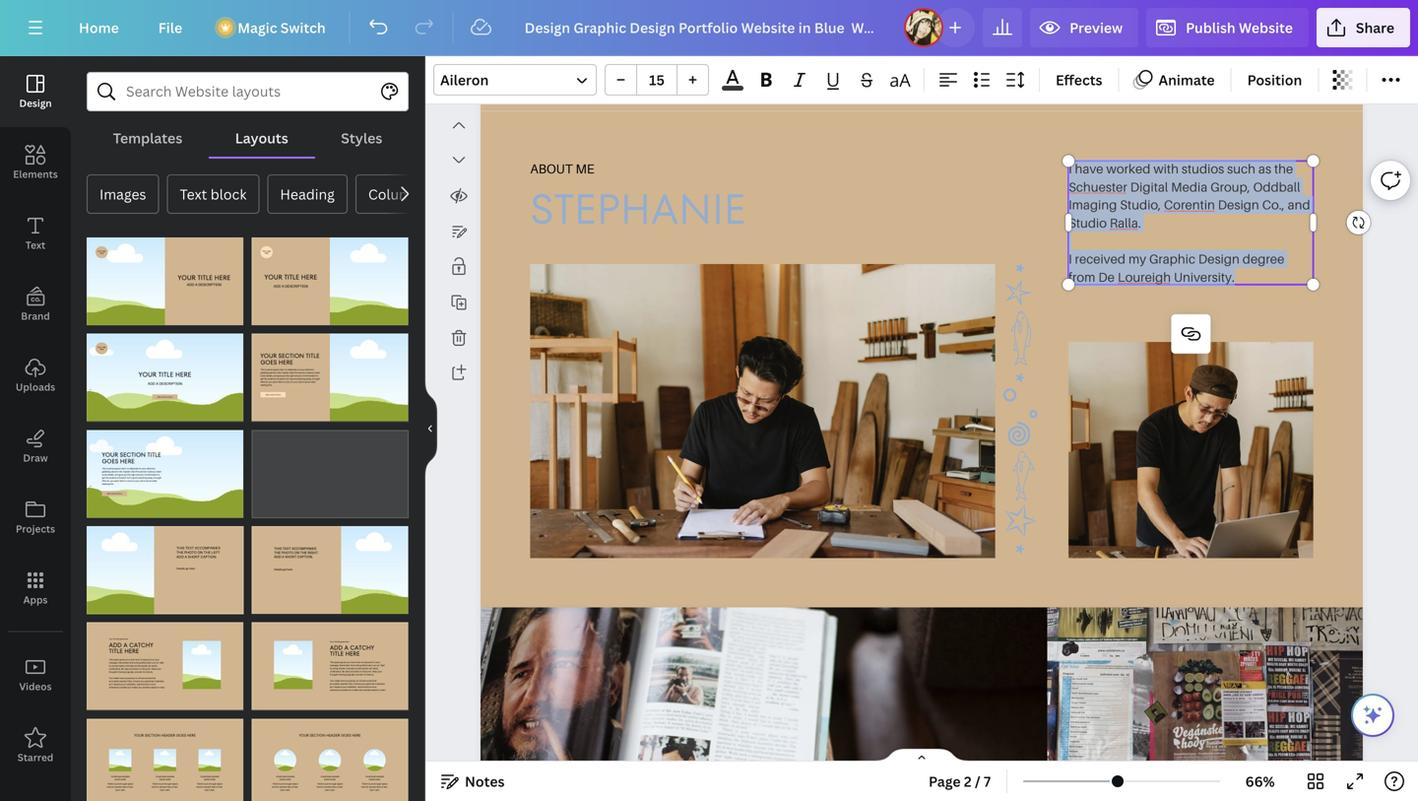 Task type: locate. For each thing, give the bounding box(es) containing it.
0 vertical spatial design
[[19, 97, 52, 110]]

layouts
[[235, 129, 288, 147]]

this
[[177, 546, 184, 550]]

design down group,
[[1219, 197, 1260, 212]]

projects button
[[0, 482, 71, 553]]

group,
[[1211, 179, 1251, 194]]

publish website
[[1186, 18, 1294, 37]]

side panel tab list
[[0, 56, 71, 781]]

the right on
[[204, 550, 211, 555]]

page 2 / 7 button
[[921, 766, 999, 797]]

0 horizontal spatial text
[[26, 238, 45, 252]]

aileron button
[[434, 64, 597, 96]]

None text field
[[1069, 159, 1314, 286]]

styles
[[341, 129, 383, 147]]

text left block
[[180, 185, 207, 203]]

accompanies
[[195, 546, 220, 550]]

design up elements 'button'
[[19, 97, 52, 110]]

brand button
[[0, 269, 71, 340]]

about me
[[530, 161, 595, 176]]

short
[[188, 554, 200, 559]]

2
[[964, 772, 972, 791]]

none text field containing i have worked with studios such as the schuester digital media group, oddball imaging studio, corentin design co., and studio ralla.
[[1069, 159, 1314, 286]]

1 vertical spatial i
[[1069, 251, 1073, 266]]

main menu bar
[[0, 0, 1419, 56]]

2 vertical spatial design
[[1199, 251, 1240, 266]]

digital
[[1131, 179, 1169, 194]]

design inside i have worked with studios such as the schuester digital media group, oddball imaging studio, corentin design co., and studio ralla.
[[1219, 197, 1260, 212]]

starred
[[17, 751, 53, 764]]

schuester
[[1069, 179, 1128, 194]]

0 vertical spatial i
[[1069, 161, 1073, 176]]

degree
[[1243, 251, 1285, 266]]

｡
[[991, 387, 1052, 408]]

design inside design button
[[19, 97, 52, 110]]

i inside i have worked with studios such as the schuester digital media group, oddball imaging studio, corentin design co., and studio ralla.
[[1069, 161, 1073, 176]]

co.,
[[1263, 197, 1285, 212]]

design button
[[0, 56, 71, 127]]

i
[[1069, 161, 1073, 176], [1069, 251, 1073, 266]]

animate
[[1159, 70, 1215, 89]]

0 vertical spatial ⋆
[[991, 258, 1052, 277]]

corentin
[[1165, 197, 1216, 212]]

⋆ ⭒ 𓆟 ⋆ ｡ ˚ 𖦹 𓆜 ✩ ⋆
[[991, 258, 1052, 558]]

the right the as
[[1275, 161, 1294, 176]]

/
[[975, 772, 981, 791]]

1 vertical spatial text
[[26, 238, 45, 252]]

canva assistant image
[[1362, 703, 1385, 727]]

the
[[1275, 161, 1294, 176], [177, 550, 184, 555], [204, 550, 211, 555]]

oddball
[[1254, 179, 1301, 194]]

magic switch
[[238, 18, 326, 37]]

about
[[530, 161, 573, 176]]

a
[[185, 554, 187, 559]]

2 vertical spatial ⋆
[[991, 538, 1052, 558]]

i inside i received my graphic design degree from de loureigh university.
[[1069, 251, 1073, 266]]

⋆ up ˚ on the bottom
[[991, 367, 1052, 387]]

⋆
[[991, 258, 1052, 277], [991, 367, 1052, 387], [991, 538, 1052, 558]]

⋆ left from
[[991, 258, 1052, 277]]

text up brand button
[[26, 238, 45, 252]]

i up from
[[1069, 251, 1073, 266]]

de
[[1099, 269, 1115, 284]]

block
[[211, 185, 247, 203]]

design
[[19, 97, 52, 110], [1219, 197, 1260, 212], [1199, 251, 1240, 266]]

file
[[158, 18, 182, 37]]

1 vertical spatial ⋆
[[991, 367, 1052, 387]]

elements button
[[0, 127, 71, 198]]

caption.
[[201, 554, 217, 559]]

heading
[[280, 185, 335, 203]]

design up university.
[[1199, 251, 1240, 266]]

here
[[189, 567, 195, 570]]

photo
[[184, 550, 197, 555]]

⋆ down 𓆜
[[991, 538, 1052, 558]]

⭒
[[991, 277, 1052, 308]]

i for loureigh
[[1069, 251, 1073, 266]]

share
[[1357, 18, 1395, 37]]

2 horizontal spatial the
[[1275, 161, 1294, 176]]

elements
[[13, 167, 58, 181]]

home
[[79, 18, 119, 37]]

Search Website layouts search field
[[126, 73, 369, 110]]

text for text block
[[180, 185, 207, 203]]

styles button
[[315, 119, 409, 157]]

magic
[[238, 18, 277, 37]]

the left a
[[177, 550, 184, 555]]

with
[[1154, 161, 1179, 176]]

1 i from the top
[[1069, 161, 1073, 176]]

hide image
[[425, 381, 437, 476]]

1 vertical spatial design
[[1219, 197, 1260, 212]]

studios
[[1182, 161, 1225, 176]]

preview button
[[1031, 8, 1139, 47]]

2 i from the top
[[1069, 251, 1073, 266]]

0 vertical spatial text
[[180, 185, 207, 203]]

1 horizontal spatial text
[[180, 185, 207, 203]]

ralla.
[[1110, 215, 1142, 230]]

1 horizontal spatial the
[[204, 550, 211, 555]]

design inside i received my graphic design degree from de loureigh university.
[[1199, 251, 1240, 266]]

loureigh
[[1118, 269, 1172, 284]]

apps
[[23, 593, 48, 606]]

i left have
[[1069, 161, 1073, 176]]

file button
[[143, 8, 198, 47]]

my
[[1129, 251, 1147, 266]]

position
[[1248, 70, 1303, 89]]

group
[[605, 64, 709, 96], [87, 226, 244, 326], [252, 226, 409, 326], [87, 322, 244, 422], [252, 322, 409, 422], [87, 418, 244, 518], [252, 418, 409, 518], [252, 514, 409, 614], [87, 611, 244, 711], [252, 611, 409, 711], [87, 707, 244, 801], [252, 707, 409, 801]]

add
[[177, 554, 184, 559]]

text inside side panel tab list
[[26, 238, 45, 252]]

images button
[[87, 174, 159, 214]]

text block
[[180, 185, 247, 203]]

page 2 / 7
[[929, 772, 991, 791]]

university.
[[1174, 269, 1235, 284]]



Task type: describe. For each thing, give the bounding box(es) containing it.
received
[[1075, 251, 1126, 266]]

column button
[[356, 174, 433, 214]]

templates
[[113, 129, 182, 147]]

preview
[[1070, 18, 1123, 37]]

worked
[[1107, 161, 1151, 176]]

column
[[368, 185, 420, 203]]

notes
[[465, 772, 505, 791]]

from
[[1069, 269, 1096, 284]]

text
[[185, 546, 194, 550]]

stephanie
[[530, 179, 747, 238]]

text button
[[0, 198, 71, 269]]

Design title text field
[[509, 8, 897, 47]]

effects button
[[1048, 64, 1111, 96]]

animate button
[[1128, 64, 1223, 96]]

𖦹
[[991, 419, 1052, 448]]

66%
[[1246, 772, 1275, 791]]

i for schuester
[[1069, 161, 1073, 176]]

˚
[[991, 408, 1052, 419]]

switch
[[281, 18, 326, 37]]

home link
[[63, 8, 135, 47]]

heading button
[[267, 174, 348, 214]]

such
[[1228, 161, 1256, 176]]

uploads
[[16, 380, 55, 394]]

go
[[186, 567, 189, 570]]

3 ⋆ from the top
[[991, 538, 1052, 558]]

notes button
[[434, 766, 513, 797]]

left.
[[211, 550, 221, 555]]

draw button
[[0, 411, 71, 482]]

brand
[[21, 309, 50, 323]]

text block button
[[167, 174, 259, 214]]

publish
[[1186, 18, 1236, 37]]

page
[[929, 772, 961, 791]]

layouts button
[[209, 119, 315, 157]]

66% button
[[1229, 766, 1293, 797]]

this text accompanies the photo on the left. add a short caption. details go here
[[177, 546, 221, 570]]

images
[[100, 185, 146, 203]]

position button
[[1240, 64, 1311, 96]]

starred button
[[0, 710, 71, 781]]

show pages image
[[875, 748, 969, 764]]

studio
[[1069, 215, 1107, 230]]

#393636 image
[[722, 86, 744, 91]]

and
[[1288, 197, 1311, 212]]

website
[[1239, 18, 1294, 37]]

0 horizontal spatial the
[[177, 550, 184, 555]]

i have worked with studios such as the schuester digital media group, oddball imaging studio, corentin design co., and studio ralla.
[[1069, 161, 1311, 230]]

publish website button
[[1147, 8, 1309, 47]]

media
[[1172, 179, 1208, 194]]

2 ⋆ from the top
[[991, 367, 1052, 387]]

aileron
[[440, 70, 489, 89]]

this text accompanies the photo on the left. add a short caption. group
[[87, 514, 244, 614]]

uploads button
[[0, 340, 71, 411]]

apps button
[[0, 553, 71, 624]]

videos button
[[0, 639, 71, 710]]

#393636 image
[[722, 86, 744, 91]]

– – number field
[[643, 70, 671, 89]]

studio,
[[1120, 197, 1162, 212]]

projects
[[16, 522, 55, 535]]

✩
[[991, 503, 1052, 538]]

graphic
[[1150, 251, 1196, 266]]

imaging
[[1069, 197, 1118, 212]]

templates button
[[87, 119, 209, 157]]

share button
[[1317, 8, 1411, 47]]

i received my graphic design degree from de loureigh university.
[[1069, 251, 1285, 284]]

on
[[197, 550, 203, 555]]

effects
[[1056, 70, 1103, 89]]

magic switch button
[[206, 8, 342, 47]]

have
[[1075, 161, 1104, 176]]

text for text
[[26, 238, 45, 252]]

as
[[1259, 161, 1272, 176]]

the inside i have worked with studios such as the schuester digital media group, oddball imaging studio, corentin design co., and studio ralla.
[[1275, 161, 1294, 176]]

1 ⋆ from the top
[[991, 258, 1052, 277]]

7
[[984, 772, 991, 791]]

me
[[576, 161, 595, 176]]

𓆜
[[991, 448, 1052, 503]]

videos
[[19, 680, 52, 693]]



Task type: vqa. For each thing, say whether or not it's contained in the screenshot.
Top level navigation element
no



